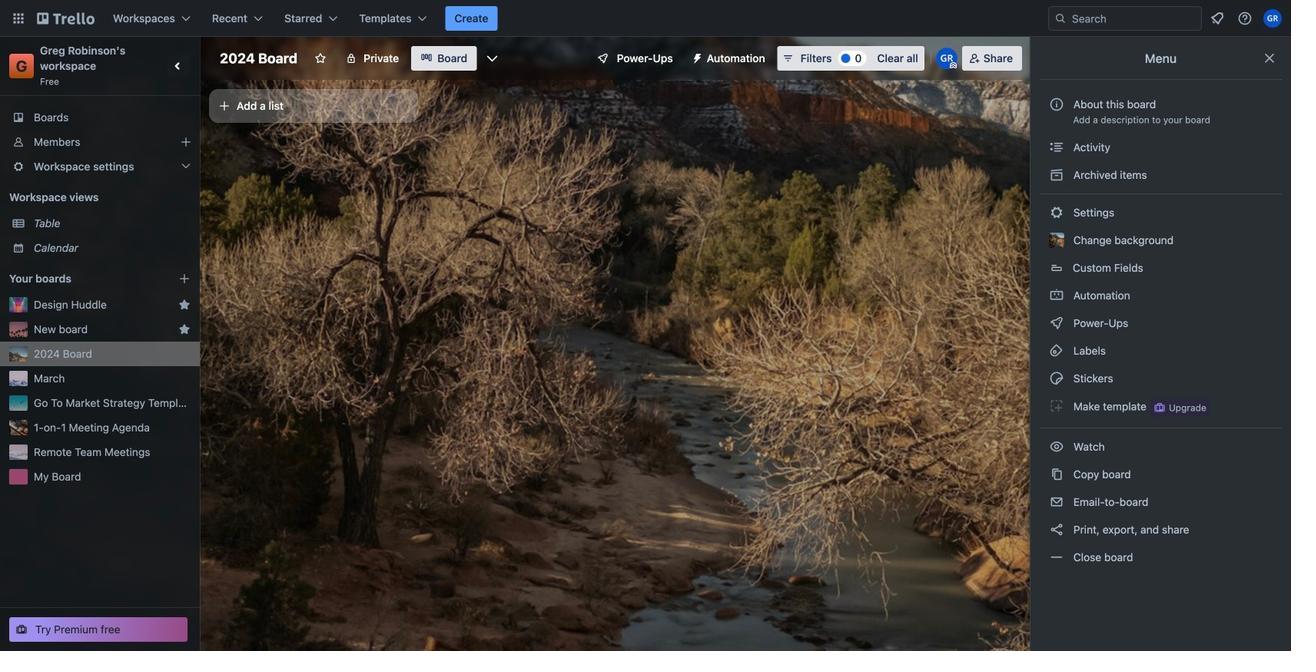 Task type: locate. For each thing, give the bounding box(es) containing it.
2 sm image from the top
[[1049, 288, 1065, 304]]

back to home image
[[37, 6, 95, 31]]

open information menu image
[[1238, 11, 1253, 26]]

greg robinson (gregrobinson96) image
[[1264, 9, 1282, 28], [936, 48, 958, 69]]

sm image
[[686, 46, 707, 68], [1049, 168, 1065, 183], [1049, 205, 1065, 221], [1049, 316, 1065, 331], [1049, 344, 1065, 359], [1049, 371, 1065, 387], [1049, 399, 1065, 414], [1049, 467, 1065, 483], [1049, 550, 1065, 566]]

0 horizontal spatial greg robinson (gregrobinson96) image
[[936, 48, 958, 69]]

starred icon image
[[178, 299, 191, 311], [178, 324, 191, 336]]

0 vertical spatial greg robinson (gregrobinson96) image
[[1264, 9, 1282, 28]]

0 vertical spatial starred icon image
[[178, 299, 191, 311]]

customize views image
[[485, 51, 500, 66]]

workspace navigation collapse icon image
[[168, 55, 189, 77]]

4 sm image from the top
[[1049, 495, 1065, 510]]

1 vertical spatial starred icon image
[[178, 324, 191, 336]]

your boards with 8 items element
[[9, 270, 155, 288]]

star or unstar board image
[[315, 52, 327, 65]]

1 horizontal spatial greg robinson (gregrobinson96) image
[[1264, 9, 1282, 28]]

5 sm image from the top
[[1049, 523, 1065, 538]]

sm image
[[1049, 140, 1065, 155], [1049, 288, 1065, 304], [1049, 440, 1065, 455], [1049, 495, 1065, 510], [1049, 523, 1065, 538]]



Task type: vqa. For each thing, say whether or not it's contained in the screenshot.
Simple inside the Template Simple Project Board
no



Task type: describe. For each thing, give the bounding box(es) containing it.
this member is an admin of this board. image
[[950, 62, 957, 69]]

search image
[[1055, 12, 1067, 25]]

primary element
[[0, 0, 1292, 37]]

3 sm image from the top
[[1049, 440, 1065, 455]]

1 sm image from the top
[[1049, 140, 1065, 155]]

Search field
[[1049, 6, 1202, 31]]

add board image
[[178, 273, 191, 285]]

1 starred icon image from the top
[[178, 299, 191, 311]]

Board name text field
[[212, 46, 305, 71]]

0 notifications image
[[1209, 9, 1227, 28]]

2 starred icon image from the top
[[178, 324, 191, 336]]

1 vertical spatial greg robinson (gregrobinson96) image
[[936, 48, 958, 69]]



